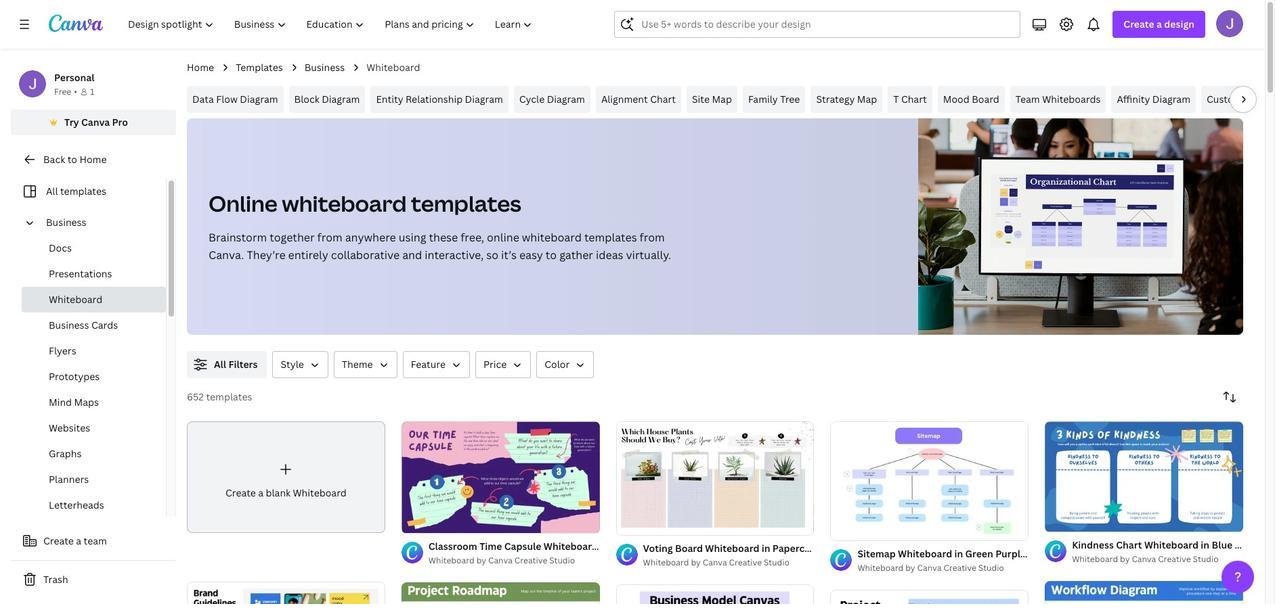 Task type: locate. For each thing, give the bounding box(es) containing it.
whiteboard by canva creative studio link down 'mint'
[[643, 557, 814, 571]]

green left pin
[[1235, 539, 1263, 552]]

canva down kindness chart whiteboard in blue green pin link
[[1132, 554, 1156, 566]]

project plan planning whiteboard in blue purple modern professional style image
[[831, 590, 1029, 605]]

from up virtually. at the top of page
[[640, 230, 665, 245]]

canva inside voting board whiteboard in papercraft style whiteboard by canva creative studio
[[703, 558, 727, 569]]

t
[[893, 93, 899, 106]]

all left filters
[[214, 358, 226, 371]]

whiteboard
[[367, 61, 420, 74], [49, 293, 102, 306], [293, 487, 347, 500], [1144, 539, 1199, 552], [544, 540, 598, 553], [705, 543, 760, 556], [898, 548, 952, 561], [1072, 554, 1118, 566], [429, 555, 475, 567], [643, 558, 689, 569], [858, 563, 904, 574]]

top level navigation element
[[119, 11, 544, 38]]

all
[[46, 185, 58, 198], [214, 358, 226, 371]]

studio inside "sitemap whiteboard in green purple basic style whiteboard by canva creative studio"
[[979, 563, 1004, 574]]

home up data
[[187, 61, 214, 74]]

green inside the kindness chart whiteboard in blue green pin whiteboard by canva creative studio
[[1235, 539, 1263, 552]]

home
[[187, 61, 214, 74], [79, 153, 107, 166]]

canva up project plan planning whiteboard in blue purple modern professional style image
[[917, 563, 942, 574]]

from
[[317, 230, 343, 245], [640, 230, 665, 245]]

a inside dropdown button
[[1157, 18, 1162, 30]]

style inside classroom time capsule whiteboard in violet pastel pink mint green style whiteboard by canva creative studio
[[747, 540, 771, 553]]

sitemap whiteboard in green purple basic style whiteboard by canva creative studio
[[858, 548, 1079, 574]]

kindness chart whiteboard in blue green pin link
[[1072, 539, 1275, 554]]

chart for alignment
[[650, 93, 676, 106]]

create for create a team
[[43, 535, 74, 548]]

1 diagram from the left
[[240, 93, 278, 106]]

mind
[[49, 396, 72, 409]]

mood
[[943, 93, 970, 106]]

map
[[712, 93, 732, 106], [857, 93, 877, 106]]

chart right kindness
[[1116, 539, 1142, 552]]

whiteboard
[[282, 189, 407, 218], [522, 230, 582, 245]]

0 horizontal spatial create
[[43, 535, 74, 548]]

create left team
[[43, 535, 74, 548]]

free •
[[54, 86, 77, 98]]

1 vertical spatial all
[[214, 358, 226, 371]]

home link
[[187, 60, 214, 75]]

workflow diagram planning whiteboard in purple blue modern professional style image
[[1045, 582, 1243, 605]]

whiteboard left blue
[[1144, 539, 1199, 552]]

diagram left cycle
[[465, 93, 503, 106]]

style button
[[273, 351, 328, 379]]

price button
[[475, 351, 531, 379]]

0 horizontal spatial green
[[717, 540, 745, 553]]

canva inside the kindness chart whiteboard in blue green pin whiteboard by canva creative studio
[[1132, 554, 1156, 566]]

1 horizontal spatial all
[[214, 358, 226, 371]]

studio down papercraft
[[764, 558, 790, 569]]

they're
[[247, 248, 286, 263]]

in inside the kindness chart whiteboard in blue green pin whiteboard by canva creative studio
[[1201, 539, 1210, 552]]

1 horizontal spatial whiteboard
[[522, 230, 582, 245]]

whiteboard down sitemap
[[858, 563, 904, 574]]

family
[[748, 93, 778, 106]]

in left papercraft
[[762, 543, 770, 556]]

diagram right the affinity
[[1153, 93, 1191, 106]]

3 diagram from the left
[[465, 93, 503, 106]]

create left blank
[[226, 487, 256, 500]]

0 horizontal spatial board
[[675, 543, 703, 556]]

papercraft
[[773, 543, 822, 556]]

0 vertical spatial all
[[46, 185, 58, 198]]

in left purple
[[955, 548, 963, 561]]

style right the basic
[[1055, 548, 1079, 561]]

in inside voting board whiteboard in papercraft style whiteboard by canva creative studio
[[762, 543, 770, 556]]

diagram right block
[[322, 93, 360, 106]]

brainstorm together from anywhere using these free, online whiteboard templates from canva. they're entirely collaborative and interactive, so it's easy to gather ideas virtually.
[[209, 230, 671, 263]]

from up entirely
[[317, 230, 343, 245]]

2 horizontal spatial a
[[1157, 18, 1162, 30]]

diagram for cycle diagram
[[547, 93, 585, 106]]

1 vertical spatial a
[[258, 487, 264, 500]]

5 diagram from the left
[[1153, 93, 1191, 106]]

green inside "sitemap whiteboard in green purple basic style whiteboard by canva creative studio"
[[965, 548, 993, 561]]

by inside voting board whiteboard in papercraft style whiteboard by canva creative studio
[[691, 558, 701, 569]]

a left blank
[[258, 487, 264, 500]]

create a blank whiteboard
[[226, 487, 347, 500]]

business link
[[305, 60, 345, 75], [41, 210, 158, 236]]

block diagram link
[[289, 86, 365, 113]]

all templates
[[46, 185, 106, 198]]

canva inside "sitemap whiteboard in green purple basic style whiteboard by canva creative studio"
[[917, 563, 942, 574]]

studio down classroom time capsule whiteboard in violet pastel pink mint green style link
[[549, 555, 575, 567]]

create inside button
[[43, 535, 74, 548]]

1 horizontal spatial to
[[546, 248, 557, 263]]

0 vertical spatial business
[[305, 61, 345, 74]]

create a team button
[[11, 528, 176, 555]]

using
[[399, 230, 426, 245]]

creative
[[1158, 554, 1191, 566], [515, 555, 547, 567], [729, 558, 762, 569], [944, 563, 977, 574]]

all inside all templates link
[[46, 185, 58, 198]]

a for design
[[1157, 18, 1162, 30]]

business up flyers
[[49, 319, 89, 332]]

pro
[[112, 116, 128, 129]]

creative down kindness chart whiteboard in blue green pin link
[[1158, 554, 1191, 566]]

style inside button
[[281, 358, 304, 371]]

1 vertical spatial home
[[79, 153, 107, 166]]

classroom time capsule whiteboard in violet pastel pink mint green style link
[[429, 540, 771, 555]]

green
[[1235, 539, 1263, 552], [717, 540, 745, 553], [965, 548, 993, 561]]

1 vertical spatial business link
[[41, 210, 158, 236]]

2 map from the left
[[857, 93, 877, 106]]

diagram down templates link
[[240, 93, 278, 106]]

a inside button
[[76, 535, 81, 548]]

business for the top business link
[[305, 61, 345, 74]]

green inside classroom time capsule whiteboard in violet pastel pink mint green style whiteboard by canva creative studio
[[717, 540, 745, 553]]

it's
[[501, 248, 517, 263]]

whiteboard right blank
[[293, 487, 347, 500]]

whiteboard up entity on the top left of page
[[367, 61, 420, 74]]

create a blank whiteboard element
[[187, 422, 385, 533]]

diagram inside the data flow diagram link
[[240, 93, 278, 106]]

1 horizontal spatial create
[[226, 487, 256, 500]]

2 from from the left
[[640, 230, 665, 245]]

jacob simon image
[[1216, 10, 1243, 37]]

creative inside the kindness chart whiteboard in blue green pin whiteboard by canva creative studio
[[1158, 554, 1191, 566]]

1
[[90, 86, 94, 98]]

chart for kindness
[[1116, 539, 1142, 552]]

studio down purple
[[979, 563, 1004, 574]]

team whiteboards
[[1016, 93, 1101, 106]]

team
[[1016, 93, 1040, 106]]

2 horizontal spatial chart
[[1116, 539, 1142, 552]]

in left blue
[[1201, 539, 1210, 552]]

1 map from the left
[[712, 93, 732, 106]]

0 horizontal spatial to
[[67, 153, 77, 166]]

business
[[305, 61, 345, 74], [46, 216, 86, 229], [49, 319, 89, 332]]

in left violet
[[600, 540, 609, 553]]

diagram inside affinity diagram link
[[1153, 93, 1191, 106]]

by inside the kindness chart whiteboard in blue green pin whiteboard by canva creative studio
[[1120, 554, 1130, 566]]

brainstorm
[[209, 230, 267, 245]]

0 vertical spatial whiteboard
[[282, 189, 407, 218]]

whiteboard down presentations
[[49, 293, 102, 306]]

flow
[[216, 93, 238, 106]]

by down 'mint'
[[691, 558, 701, 569]]

2 horizontal spatial create
[[1124, 18, 1155, 30]]

1 horizontal spatial a
[[258, 487, 264, 500]]

style right papercraft
[[824, 543, 847, 556]]

whiteboard down "voting"
[[643, 558, 689, 569]]

all down back
[[46, 185, 58, 198]]

board right "mood"
[[972, 93, 1000, 106]]

1 horizontal spatial home
[[187, 61, 214, 74]]

1 horizontal spatial business link
[[305, 60, 345, 75]]

2 vertical spatial a
[[76, 535, 81, 548]]

whiteboard by canva creative studio link for whiteboard
[[858, 562, 1029, 575]]

create a blank whiteboard link
[[187, 422, 385, 533]]

1 vertical spatial whiteboard
[[522, 230, 582, 245]]

project roadmap planning whiteboard in green pink yellow spaced color blocks style image
[[401, 583, 600, 605]]

None search field
[[615, 11, 1021, 38]]

creative down voting board whiteboard in papercraft style link
[[729, 558, 762, 569]]

map right site
[[712, 93, 732, 106]]

diagram right cycle
[[547, 93, 585, 106]]

whiteboard up business model canvas planning whiteboard in purple blue modern professional style image
[[705, 543, 760, 556]]

to right back
[[67, 153, 77, 166]]

diagram inside cycle diagram link
[[547, 93, 585, 106]]

theme button
[[334, 351, 397, 379]]

whiteboard up easy
[[522, 230, 582, 245]]

0 vertical spatial board
[[972, 93, 1000, 106]]

whiteboard up anywhere
[[282, 189, 407, 218]]

4 diagram from the left
[[547, 93, 585, 106]]

a left design
[[1157, 18, 1162, 30]]

chart right "t"
[[901, 93, 927, 106]]

studio down blue
[[1193, 554, 1219, 566]]

by down time at the left of the page
[[477, 555, 486, 567]]

0 horizontal spatial all
[[46, 185, 58, 198]]

diagram for affinity diagram
[[1153, 93, 1191, 106]]

chart left site
[[650, 93, 676, 106]]

2 diagram from the left
[[322, 93, 360, 106]]

whiteboard up project plan planning whiteboard in blue purple modern professional style image
[[898, 548, 952, 561]]

family tree
[[748, 93, 800, 106]]

style inside voting board whiteboard in papercraft style whiteboard by canva creative studio
[[824, 543, 847, 556]]

1 vertical spatial to
[[546, 248, 557, 263]]

trash
[[43, 574, 68, 587]]

virtually.
[[626, 248, 671, 263]]

in inside "sitemap whiteboard in green purple basic style whiteboard by canva creative studio"
[[955, 548, 963, 561]]

1 horizontal spatial chart
[[901, 93, 927, 106]]

by up project plan planning whiteboard in blue purple modern professional style image
[[906, 563, 915, 574]]

data flow diagram
[[192, 93, 278, 106]]

0 horizontal spatial chart
[[650, 93, 676, 106]]

canva inside 'button'
[[81, 116, 110, 129]]

all templates link
[[19, 179, 158, 205]]

creative down capsule
[[515, 555, 547, 567]]

board
[[972, 93, 1000, 106], [675, 543, 703, 556]]

style left papercraft
[[747, 540, 771, 553]]

2 horizontal spatial green
[[1235, 539, 1263, 552]]

customer journ
[[1207, 93, 1275, 106]]

voting board whiteboard in papercraft style image
[[616, 422, 814, 536]]

business up docs
[[46, 216, 86, 229]]

to right easy
[[546, 248, 557, 263]]

canva down time at the left of the page
[[488, 555, 513, 567]]

0 horizontal spatial business link
[[41, 210, 158, 236]]

diagram inside block diagram link
[[322, 93, 360, 106]]

a for blank
[[258, 487, 264, 500]]

diagram for block diagram
[[322, 93, 360, 106]]

chart inside the kindness chart whiteboard in blue green pin whiteboard by canva creative studio
[[1116, 539, 1142, 552]]

0 horizontal spatial a
[[76, 535, 81, 548]]

free,
[[461, 230, 484, 245]]

1 horizontal spatial map
[[857, 93, 877, 106]]

1 vertical spatial business
[[46, 216, 86, 229]]

family tree link
[[743, 86, 806, 113]]

canva
[[81, 116, 110, 129], [1132, 554, 1156, 566], [488, 555, 513, 567], [703, 558, 727, 569], [917, 563, 942, 574]]

a left team
[[76, 535, 81, 548]]

t chart link
[[888, 86, 932, 113]]

board inside voting board whiteboard in papercraft style whiteboard by canva creative studio
[[675, 543, 703, 556]]

whiteboard down classroom on the bottom left
[[429, 555, 475, 567]]

pin
[[1265, 539, 1275, 552]]

style right filters
[[281, 358, 304, 371]]

create inside dropdown button
[[1124, 18, 1155, 30]]

kindness
[[1072, 539, 1114, 552]]

alignment
[[601, 93, 648, 106]]

planners
[[49, 473, 89, 486]]

1 vertical spatial create
[[226, 487, 256, 500]]

map left "t"
[[857, 93, 877, 106]]

whiteboard by canva creative studio link for board
[[643, 557, 814, 571]]

2 vertical spatial create
[[43, 535, 74, 548]]

green right 'mint'
[[717, 540, 745, 553]]

diagram
[[240, 93, 278, 106], [322, 93, 360, 106], [465, 93, 503, 106], [547, 93, 585, 106], [1153, 93, 1191, 106]]

whiteboard by canva creative studio link up project plan planning whiteboard in blue purple modern professional style image
[[858, 562, 1029, 575]]

by up workflow diagram planning whiteboard in purple blue modern professional style "image"
[[1120, 554, 1130, 566]]

business link up block diagram
[[305, 60, 345, 75]]

chart
[[650, 93, 676, 106], [901, 93, 927, 106], [1116, 539, 1142, 552]]

0 vertical spatial to
[[67, 153, 77, 166]]

strategy
[[816, 93, 855, 106]]

0 vertical spatial create
[[1124, 18, 1155, 30]]

1 horizontal spatial green
[[965, 548, 993, 561]]

1 horizontal spatial board
[[972, 93, 1000, 106]]

0 horizontal spatial home
[[79, 153, 107, 166]]

templates up ideas at the top of the page
[[584, 230, 637, 245]]

canva down 'mint'
[[703, 558, 727, 569]]

all inside all filters button
[[214, 358, 226, 371]]

canva right try
[[81, 116, 110, 129]]

gather
[[560, 248, 593, 263]]

business up block diagram
[[305, 61, 345, 74]]

•
[[74, 86, 77, 98]]

0 vertical spatial a
[[1157, 18, 1162, 30]]

create left design
[[1124, 18, 1155, 30]]

back
[[43, 153, 65, 166]]

journ
[[1254, 93, 1275, 106]]

whiteboard by canva creative studio link down capsule
[[429, 555, 600, 568]]

prototypes
[[49, 370, 100, 383]]

all for all filters
[[214, 358, 226, 371]]

data flow diagram link
[[187, 86, 283, 113]]

business link down all templates link
[[41, 210, 158, 236]]

home up all templates link
[[79, 153, 107, 166]]

green left purple
[[965, 548, 993, 561]]

studio inside classroom time capsule whiteboard in violet pastel pink mint green style whiteboard by canva creative studio
[[549, 555, 575, 567]]

creative down sitemap whiteboard in green purple basic style 'link'
[[944, 563, 977, 574]]

1 vertical spatial board
[[675, 543, 703, 556]]

studio
[[1193, 554, 1219, 566], [549, 555, 575, 567], [764, 558, 790, 569], [979, 563, 1004, 574]]

0 horizontal spatial map
[[712, 93, 732, 106]]

board right "voting"
[[675, 543, 703, 556]]

0 horizontal spatial from
[[317, 230, 343, 245]]

all filters button
[[187, 351, 267, 379]]

1 horizontal spatial from
[[640, 230, 665, 245]]

site
[[692, 93, 710, 106]]

whiteboard by canva creative studio link up workflow diagram planning whiteboard in purple blue modern professional style "image"
[[1072, 554, 1243, 567]]



Task type: describe. For each thing, give the bounding box(es) containing it.
all for all templates
[[46, 185, 58, 198]]

affinity
[[1117, 93, 1150, 106]]

kindness chart whiteboard in blue green pin whiteboard by canva creative studio
[[1072, 539, 1275, 566]]

entity relationship diagram
[[376, 93, 503, 106]]

to inside brainstorm together from anywhere using these free, online whiteboard templates from canva. they're entirely collaborative and interactive, so it's easy to gather ideas virtually.
[[546, 248, 557, 263]]

style inside "sitemap whiteboard in green purple basic style whiteboard by canva creative studio"
[[1055, 548, 1079, 561]]

mood board link
[[938, 86, 1005, 113]]

personal
[[54, 71, 94, 84]]

templates down all filters button
[[206, 391, 252, 404]]

mood board
[[943, 93, 1000, 106]]

online
[[487, 230, 519, 245]]

business model canvas planning whiteboard in purple blue modern professional style image
[[616, 585, 814, 605]]

home inside 'link'
[[79, 153, 107, 166]]

pink
[[671, 540, 691, 553]]

whiteboard inside brainstorm together from anywhere using these free, online whiteboard templates from canva. they're entirely collaborative and interactive, so it's easy to gather ideas virtually.
[[522, 230, 582, 245]]

templates
[[236, 61, 283, 74]]

try
[[64, 116, 79, 129]]

theme
[[342, 358, 373, 371]]

strategy map
[[816, 93, 877, 106]]

site map link
[[687, 86, 737, 113]]

canva inside classroom time capsule whiteboard in violet pastel pink mint green style whiteboard by canva creative studio
[[488, 555, 513, 567]]

filters
[[229, 358, 258, 371]]

creative inside voting board whiteboard in papercraft style whiteboard by canva creative studio
[[729, 558, 762, 569]]

templates down back to home
[[60, 185, 106, 198]]

all filters
[[214, 358, 258, 371]]

cards
[[91, 319, 118, 332]]

whiteboards
[[1042, 93, 1101, 106]]

studio inside voting board whiteboard in papercraft style whiteboard by canva creative studio
[[764, 558, 790, 569]]

studio inside the kindness chart whiteboard in blue green pin whiteboard by canva creative studio
[[1193, 554, 1219, 566]]

classroom time capsule whiteboard in violet pastel pink mint green style image
[[401, 422, 600, 533]]

whiteboard right capsule
[[544, 540, 598, 553]]

affinity diagram
[[1117, 93, 1191, 106]]

by inside "sitemap whiteboard in green purple basic style whiteboard by canva creative studio"
[[906, 563, 915, 574]]

graphs link
[[22, 442, 166, 467]]

mind maps link
[[22, 390, 166, 416]]

sitemap whiteboard in green purple basic style link
[[858, 547, 1079, 562]]

create a design button
[[1113, 11, 1206, 38]]

try canva pro
[[64, 116, 128, 129]]

capsule
[[504, 540, 541, 553]]

sitemap whiteboard in green purple basic style image
[[831, 421, 1029, 541]]

ideas
[[596, 248, 623, 263]]

map for strategy map
[[857, 93, 877, 106]]

online
[[209, 189, 278, 218]]

flyers link
[[22, 339, 166, 364]]

classroom
[[429, 540, 477, 553]]

customer journ link
[[1201, 86, 1275, 113]]

map for site map
[[712, 93, 732, 106]]

easy
[[519, 248, 543, 263]]

brand guidelines and brand kit team whiteboard in blue grey modern professional style image
[[187, 582, 385, 605]]

block diagram
[[294, 93, 360, 106]]

site map
[[692, 93, 732, 106]]

interactive,
[[425, 248, 484, 263]]

1 from from the left
[[317, 230, 343, 245]]

try canva pro button
[[11, 110, 176, 135]]

by inside classroom time capsule whiteboard in violet pastel pink mint green style whiteboard by canva creative studio
[[477, 555, 486, 567]]

chart for t
[[901, 93, 927, 106]]

business cards link
[[22, 313, 166, 339]]

canva.
[[209, 248, 244, 263]]

planners link
[[22, 467, 166, 493]]

2 vertical spatial business
[[49, 319, 89, 332]]

websites
[[49, 422, 90, 435]]

docs link
[[22, 236, 166, 261]]

create for create a blank whiteboard
[[226, 487, 256, 500]]

websites link
[[22, 416, 166, 442]]

graphs
[[49, 448, 82, 461]]

pastel
[[641, 540, 669, 553]]

kindness chart whiteboard in blue green pink style image
[[1045, 422, 1243, 533]]

back to home link
[[11, 146, 176, 173]]

create for create a design
[[1124, 18, 1155, 30]]

online whiteboard templates
[[209, 189, 521, 218]]

business for the leftmost business link
[[46, 216, 86, 229]]

0 horizontal spatial whiteboard
[[282, 189, 407, 218]]

board for voting
[[675, 543, 703, 556]]

mint
[[693, 540, 714, 553]]

free
[[54, 86, 71, 98]]

affinity diagram link
[[1112, 86, 1196, 113]]

whiteboard by canva creative studio link for time
[[429, 555, 600, 568]]

tree
[[780, 93, 800, 106]]

relationship
[[406, 93, 463, 106]]

whiteboard by canva creative studio link for chart
[[1072, 554, 1243, 567]]

diagram inside entity relationship diagram link
[[465, 93, 503, 106]]

cycle diagram
[[519, 93, 585, 106]]

board for mood
[[972, 93, 1000, 106]]

basic
[[1028, 548, 1053, 561]]

purple
[[996, 548, 1026, 561]]

back to home
[[43, 153, 107, 166]]

whiteboard down kindness
[[1072, 554, 1118, 566]]

mind maps
[[49, 396, 99, 409]]

in inside classroom time capsule whiteboard in violet pastel pink mint green style whiteboard by canva creative studio
[[600, 540, 609, 553]]

blank
[[266, 487, 291, 500]]

letterheads
[[49, 499, 104, 512]]

templates up free,
[[411, 189, 521, 218]]

letterheads link
[[22, 493, 166, 519]]

a for team
[[76, 535, 81, 548]]

team
[[84, 535, 107, 548]]

entity relationship diagram link
[[371, 86, 509, 113]]

collaborative
[[331, 248, 400, 263]]

Search search field
[[642, 12, 1012, 37]]

color button
[[537, 351, 594, 379]]

business cards
[[49, 319, 118, 332]]

so
[[486, 248, 498, 263]]

0 vertical spatial home
[[187, 61, 214, 74]]

data
[[192, 93, 214, 106]]

docs
[[49, 242, 72, 255]]

voting
[[643, 543, 673, 556]]

to inside back to home 'link'
[[67, 153, 77, 166]]

team whiteboards link
[[1010, 86, 1106, 113]]

creative inside "sitemap whiteboard in green purple basic style whiteboard by canva creative studio"
[[944, 563, 977, 574]]

presentations
[[49, 268, 112, 280]]

customer
[[1207, 93, 1252, 106]]

0 vertical spatial business link
[[305, 60, 345, 75]]

652
[[187, 391, 204, 404]]

cycle diagram link
[[514, 86, 591, 113]]

creative inside classroom time capsule whiteboard in violet pastel pink mint green style whiteboard by canva creative studio
[[515, 555, 547, 567]]

color
[[545, 358, 570, 371]]

templates inside brainstorm together from anywhere using these free, online whiteboard templates from canva. they're entirely collaborative and interactive, so it's easy to gather ideas virtually.
[[584, 230, 637, 245]]

voting board whiteboard in papercraft style link
[[643, 542, 847, 557]]

Sort by button
[[1216, 384, 1243, 411]]

flyers
[[49, 345, 76, 358]]

feature
[[411, 358, 446, 371]]

presentations link
[[22, 261, 166, 287]]



Task type: vqa. For each thing, say whether or not it's contained in the screenshot.
lms integrations
no



